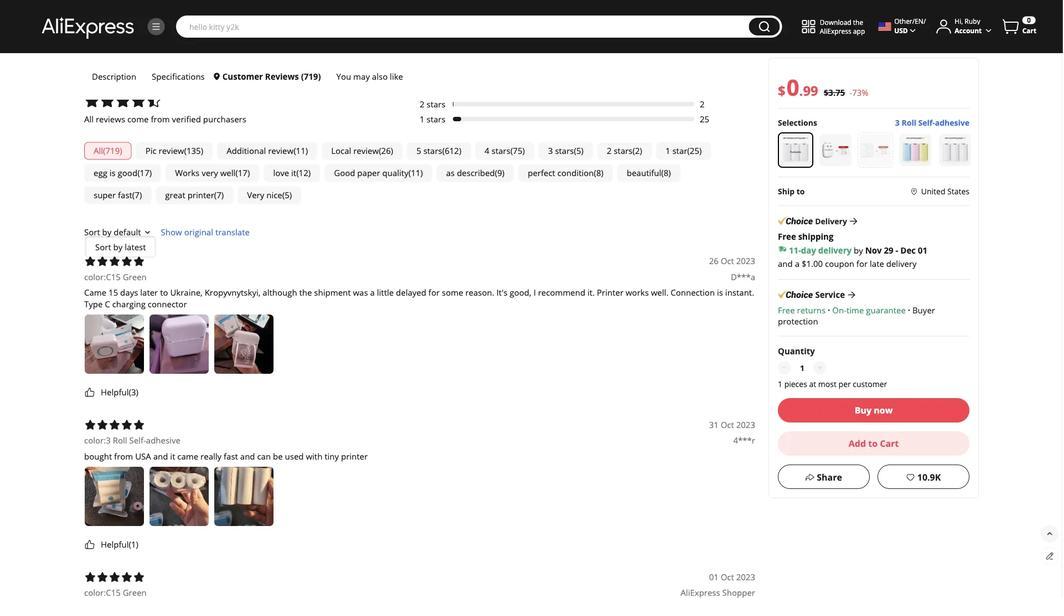 Task type: locate. For each thing, give the bounding box(es) containing it.
1 vertical spatial 26
[[709, 256, 719, 267]]

0 horizontal spatial the
[[299, 287, 312, 299]]

fast right super
[[118, 190, 132, 201]]

0 vertical spatial -
[[850, 87, 853, 98]]

- right $3.75 on the top right
[[850, 87, 853, 98]]

is
[[110, 168, 116, 179], [717, 287, 723, 299]]

1 vertical spatial 2023
[[737, 419, 756, 431]]

0 vertical spatial sort
[[84, 227, 100, 238]]

from down color:3 roll self-adhesive on the left bottom of page
[[114, 451, 133, 462]]

1 horizontal spatial (719)
[[301, 71, 321, 82]]

by for default
[[102, 227, 112, 238]]

2 for 2 stars
[[420, 99, 425, 110]]

by
[[102, 227, 112, 238], [113, 242, 123, 253], [854, 244, 863, 256]]

2 horizontal spatial 5
[[577, 145, 581, 157]]

0 vertical spatial 26
[[381, 145, 391, 157]]

- right 29
[[896, 244, 899, 256]]

stars up perfect condition ( 8 )
[[555, 145, 574, 157]]

usd
[[895, 26, 908, 35]]

- for day
[[896, 244, 899, 256]]

9 right $
[[803, 81, 811, 99]]

1 vertical spatial roll
[[113, 435, 127, 447]]

shipping
[[799, 231, 834, 242]]

1 vertical spatial cart
[[880, 437, 899, 449]]

0 horizontal spatial 7
[[135, 190, 140, 201]]

2 8 from the left
[[664, 168, 669, 179]]

0 vertical spatial printer
[[188, 190, 214, 201]]

1 oct from the top
[[721, 256, 734, 267]]

2 right 3 stars ( 5 )
[[607, 145, 612, 157]]

1 horizontal spatial 11
[[411, 168, 421, 179]]

the right download
[[853, 17, 864, 26]]

17 for well
[[238, 168, 248, 179]]

0 horizontal spatial it
[[170, 451, 175, 462]]

review for additional review
[[268, 145, 294, 157]]

sort up sort by latest
[[84, 227, 100, 238]]

· left buyer on the bottom right of the page
[[908, 304, 911, 316]]

17 right well
[[238, 168, 248, 179]]

17 right "good"
[[140, 168, 149, 179]]

1 vertical spatial the
[[299, 287, 312, 299]]

for
[[857, 258, 868, 269], [429, 287, 440, 299]]

2023
[[737, 256, 756, 267], [737, 419, 756, 431], [737, 572, 756, 583]]

(719) left you
[[301, 71, 321, 82]]

a
[[795, 258, 800, 269], [370, 287, 375, 299]]

is right egg on the left of the page
[[110, 168, 116, 179]]

for down 11-day delivery by nov 29 - dec 01
[[857, 258, 868, 269]]

stars up beautiful
[[614, 145, 633, 157]]

2023 for 31 oct 2023
[[737, 419, 756, 431]]

a down 11-
[[795, 258, 800, 269]]

1 vertical spatial for
[[429, 287, 440, 299]]

None button
[[749, 18, 780, 35]]

some
[[442, 287, 463, 299]]

sort by latest
[[95, 242, 146, 253]]

1 horizontal spatial the
[[853, 17, 864, 26]]

helpful ( 3 )
[[101, 387, 138, 398]]

is left instant.
[[717, 287, 723, 299]]

buy now button
[[778, 398, 970, 423]]

en
[[915, 17, 924, 26]]

0 vertical spatial adhesive
[[935, 117, 970, 128]]

now
[[874, 404, 893, 416]]

15
[[109, 287, 118, 299]]

described
[[457, 168, 495, 179]]

very nice ( 5 )
[[247, 190, 292, 201]]

1 for 1 star ( 25 )
[[666, 145, 671, 157]]

1 horizontal spatial by
[[113, 242, 123, 253]]

by down sort by default
[[113, 242, 123, 253]]

0 vertical spatial delivery
[[819, 244, 852, 256]]

8 right beautiful
[[664, 168, 669, 179]]

0 vertical spatial (719)
[[189, 13, 215, 29]]

specifications link
[[144, 66, 213, 87]]

25
[[700, 114, 710, 125], [690, 145, 700, 157]]

5 for very nice ( 5 )
[[285, 190, 290, 201]]

0 horizontal spatial 25
[[690, 145, 700, 157]]

1 horizontal spatial customer reviews (719)
[[223, 71, 321, 82]]

to inside button
[[869, 437, 878, 449]]

service
[[816, 289, 845, 301]]

also
[[372, 71, 388, 82]]

1 horizontal spatial for
[[857, 258, 868, 269]]

per
[[839, 379, 851, 389]]

1 horizontal spatial roll
[[902, 117, 917, 128]]

0 horizontal spatial 3
[[131, 387, 136, 398]]

25 right the star
[[690, 145, 700, 157]]

adhesive
[[935, 117, 970, 128], [146, 435, 180, 447]]

well.
[[651, 287, 669, 299]]

26 up connection
[[709, 256, 719, 267]]

to right later
[[160, 287, 168, 299]]

all left 719
[[94, 145, 103, 157]]

oct for 4***r
[[721, 419, 734, 431]]

0 cart
[[1023, 16, 1037, 35]]

stars down 2 stars at the left top of the page
[[427, 114, 446, 125]]

1 horizontal spatial -
[[896, 244, 899, 256]]

73%
[[853, 87, 869, 98]]

5 right nice on the left top
[[285, 190, 290, 201]]

2 vertical spatial 2023
[[737, 572, 756, 583]]

review for local review
[[354, 145, 379, 157]]

2 horizontal spatial review
[[354, 145, 379, 157]]

3 2023 from the top
[[737, 572, 756, 583]]

0 horizontal spatial cart
[[880, 437, 899, 449]]

5 up condition
[[577, 145, 581, 157]]

1 horizontal spatial 5
[[417, 145, 421, 157]]

0 horizontal spatial 5
[[285, 190, 290, 201]]

0 horizontal spatial 8
[[597, 168, 601, 179]]

printer
[[597, 287, 624, 299]]

to for add to cart
[[869, 437, 878, 449]]

$
[[778, 81, 786, 99]]

and left can
[[240, 451, 255, 462]]

the inside download the aliexpress app
[[853, 17, 864, 26]]

2 vertical spatial oct
[[721, 572, 734, 583]]

17 for good
[[140, 168, 149, 179]]

2 · from the left
[[908, 304, 911, 316]]

the right although
[[299, 287, 312, 299]]

1 vertical spatial to
[[160, 287, 168, 299]]

2 horizontal spatial to
[[869, 437, 878, 449]]

1 review from the left
[[159, 145, 184, 157]]

quality
[[382, 168, 409, 179]]

reviews
[[96, 114, 125, 125]]

0 horizontal spatial ·
[[828, 304, 831, 316]]

2 horizontal spatial by
[[854, 244, 863, 256]]

connection
[[671, 287, 715, 299]]

from
[[151, 114, 170, 125], [114, 451, 133, 462]]

time
[[847, 304, 864, 316]]

stars right 4
[[492, 145, 511, 157]]

7 down works very well ( 17 )
[[217, 190, 221, 201]]

(719) right 1sqid_b icon
[[189, 13, 215, 29]]

1 vertical spatial customer
[[223, 71, 263, 82]]

612
[[445, 145, 459, 157]]

charging
[[112, 299, 146, 310]]

0 vertical spatial cart
[[1023, 26, 1037, 35]]

1 horizontal spatial adhesive
[[935, 117, 970, 128]]

buy
[[855, 404, 872, 416]]

came 15 days later to ukraine, kropyvnytskyi, although the shipment was a little delayed for some reason. it's good, i recommend it. printer works well. connection is instant. type c charging connector
[[84, 287, 755, 310]]

customer inside 'customer reviews (719)' link
[[223, 71, 263, 82]]

the
[[853, 17, 864, 26], [299, 287, 312, 299]]

from right come
[[151, 114, 170, 125]]

- inside $ 0 . 9 9 $3.75 -73%
[[850, 87, 853, 98]]

31
[[709, 419, 719, 431]]

1 vertical spatial -
[[896, 244, 899, 256]]

2 vertical spatial to
[[869, 437, 878, 449]]

2 2023 from the top
[[737, 419, 756, 431]]

dec
[[901, 244, 916, 256]]

1 helpful from the top
[[101, 387, 129, 398]]

very
[[202, 168, 218, 179]]

1 horizontal spatial 17
[[238, 168, 248, 179]]

1 8 from the left
[[597, 168, 601, 179]]

0 vertical spatial for
[[857, 258, 868, 269]]

printer down the very
[[188, 190, 214, 201]]

1 horizontal spatial it
[[291, 168, 296, 179]]

2 for 2
[[700, 99, 705, 110]]

review right "pic" at the left of the page
[[159, 145, 184, 157]]

and a $1.00 coupon for late delivery
[[778, 258, 919, 269]]

pic review ( 135 )
[[146, 145, 203, 157]]

26 up good paper quality ( 11 )
[[381, 145, 391, 157]]

0 vertical spatial free
[[778, 231, 796, 242]]

1 stars
[[420, 114, 446, 125]]

well
[[220, 168, 236, 179]]

i
[[534, 287, 536, 299]]

quantity
[[778, 345, 815, 357]]

2 up beautiful
[[635, 145, 640, 157]]

by left nov
[[854, 244, 863, 256]]

0 vertical spatial fast
[[118, 190, 132, 201]]

2 up 1 star ( 25 )
[[700, 99, 705, 110]]

it left came at left bottom
[[170, 451, 175, 462]]

1 horizontal spatial printer
[[341, 451, 368, 462]]

9 right .
[[811, 81, 819, 99]]

0 horizontal spatial 17
[[140, 168, 149, 179]]

local review ( 26 )
[[331, 145, 393, 157]]

cart
[[1023, 26, 1037, 35], [880, 437, 899, 449]]

roll for 3
[[902, 117, 917, 128]]

review up love
[[268, 145, 294, 157]]

buyer
[[913, 304, 936, 316]]

fast
[[118, 190, 132, 201], [224, 451, 238, 462]]

0 horizontal spatial a
[[370, 287, 375, 299]]

1 horizontal spatial 3
[[548, 145, 553, 157]]

0 horizontal spatial reviews
[[141, 13, 186, 29]]

by for latest
[[113, 242, 123, 253]]

a right the was
[[370, 287, 375, 299]]

paper
[[357, 168, 380, 179]]

2 free from the top
[[778, 304, 795, 316]]

delivery
[[819, 244, 852, 256], [887, 258, 917, 269]]

9 for described
[[498, 168, 502, 179]]

to right add
[[869, 437, 878, 449]]

25 up 1 star ( 25 )
[[700, 114, 710, 125]]

0 horizontal spatial 01
[[709, 572, 719, 583]]

- for 0
[[850, 87, 853, 98]]

helpful
[[101, 387, 129, 398], [101, 539, 129, 551]]

1 vertical spatial reviews
[[265, 71, 299, 82]]

hi, ruby
[[955, 17, 981, 26]]

1 vertical spatial helpful
[[101, 539, 129, 551]]

1 vertical spatial adhesive
[[146, 435, 180, 447]]

states
[[948, 186, 970, 197]]

review
[[159, 145, 184, 157], [268, 145, 294, 157], [354, 145, 379, 157]]

0 vertical spatial self-
[[919, 117, 935, 128]]

1 vertical spatial free
[[778, 304, 795, 316]]

0 vertical spatial customer reviews (719)
[[84, 13, 215, 29]]

0 vertical spatial reviews
[[141, 13, 186, 29]]

0 vertical spatial all
[[84, 114, 94, 125]]

1 vertical spatial 3
[[548, 145, 553, 157]]

like
[[390, 71, 403, 82]]

2 helpful from the top
[[101, 539, 129, 551]]

to right ship
[[797, 186, 805, 197]]

2 stars ( 2 )
[[607, 145, 643, 157]]

used
[[285, 451, 304, 462]]

stars left 612 on the left of page
[[424, 145, 442, 157]]

0 horizontal spatial customer reviews (719)
[[84, 13, 215, 29]]

sort for sort by default
[[84, 227, 100, 238]]

it left the 12
[[291, 168, 296, 179]]

1 horizontal spatial fast
[[224, 451, 238, 462]]

None text field
[[794, 361, 812, 374]]

2 17 from the left
[[238, 168, 248, 179]]

0 vertical spatial the
[[853, 17, 864, 26]]

0 vertical spatial is
[[110, 168, 116, 179]]

stars for 3 stars ( 5 )
[[555, 145, 574, 157]]

0 inside 0 cart
[[1028, 16, 1031, 25]]

0 vertical spatial 25
[[700, 114, 710, 125]]

delivery down dec
[[887, 258, 917, 269]]

1 free from the top
[[778, 231, 796, 242]]

stars up 1 stars
[[427, 99, 446, 110]]

9 down 4 stars ( 75 )
[[498, 168, 502, 179]]

0 vertical spatial it
[[291, 168, 296, 179]]

all left reviews
[[84, 114, 94, 125]]

came
[[177, 451, 198, 462]]

(
[[103, 145, 106, 157], [184, 145, 187, 157], [294, 145, 296, 157], [379, 145, 381, 157], [442, 145, 445, 157], [511, 145, 513, 157], [574, 145, 577, 157], [633, 145, 635, 157], [688, 145, 690, 157], [137, 168, 140, 179], [236, 168, 238, 179], [296, 168, 299, 179], [409, 168, 411, 179], [495, 168, 498, 179], [594, 168, 597, 179], [662, 168, 664, 179], [132, 190, 135, 201], [214, 190, 217, 201], [282, 190, 285, 201], [129, 387, 131, 398], [129, 539, 131, 551]]

11 up the 12
[[296, 145, 306, 157]]

2 up 1 stars
[[420, 99, 425, 110]]

reason.
[[466, 287, 495, 299]]

0 horizontal spatial customer
[[84, 13, 138, 29]]

0 vertical spatial from
[[151, 114, 170, 125]]

condition
[[558, 168, 594, 179]]

3 review from the left
[[354, 145, 379, 157]]

free returns · on-time guarantee ·
[[778, 304, 911, 316]]

free for free returns · on-time guarantee ·
[[778, 304, 795, 316]]

printer right tiny in the left of the page
[[341, 451, 368, 462]]

1 vertical spatial (719)
[[301, 71, 321, 82]]

adhesive for 3 roll self-adhesive
[[935, 117, 970, 128]]

5 left 612 on the left of page
[[417, 145, 421, 157]]

helpful for helpful ( 3 )
[[101, 387, 129, 398]]

·
[[828, 304, 831, 316], [908, 304, 911, 316]]

you may also like
[[337, 71, 405, 82]]

bought
[[84, 451, 112, 462]]

3 stars ( 5 )
[[548, 145, 584, 157]]

1 17 from the left
[[140, 168, 149, 179]]

kropyvnytskyi,
[[205, 287, 261, 299]]

2 review from the left
[[268, 145, 294, 157]]

all
[[84, 114, 94, 125], [94, 145, 103, 157]]

9 for 0
[[803, 81, 811, 99]]

3 oct from the top
[[721, 572, 734, 583]]

0 horizontal spatial self-
[[129, 435, 146, 447]]

0 horizontal spatial -
[[850, 87, 853, 98]]

5 for 3 stars ( 5 )
[[577, 145, 581, 157]]

2023 for 26 oct 2023
[[737, 256, 756, 267]]

stars for 2 stars ( 2 )
[[614, 145, 633, 157]]

color:3
[[84, 435, 111, 447]]

1 vertical spatial 01
[[709, 572, 719, 583]]

fast right really
[[224, 451, 238, 462]]

and right usa
[[153, 451, 168, 462]]

come
[[127, 114, 149, 125]]

1 vertical spatial a
[[370, 287, 375, 299]]

7 down "good"
[[135, 190, 140, 201]]

1 horizontal spatial to
[[797, 186, 805, 197]]

1 vertical spatial sort
[[95, 242, 111, 253]]

· left on-
[[828, 304, 831, 316]]

and down 11-
[[778, 258, 793, 269]]

1 7 from the left
[[135, 190, 140, 201]]

8 right condition
[[597, 168, 601, 179]]

0 vertical spatial roll
[[902, 117, 917, 128]]

purchasers
[[203, 114, 246, 125]]

1 horizontal spatial cart
[[1023, 26, 1037, 35]]

by up sort by latest
[[102, 227, 112, 238]]

2 7 from the left
[[217, 190, 221, 201]]

0 horizontal spatial 26
[[381, 145, 391, 157]]

12
[[299, 168, 308, 179]]

0 vertical spatial 01
[[918, 244, 928, 256]]

good paper quality ( 11 )
[[334, 168, 423, 179]]

free up 11-
[[778, 231, 796, 242]]

free left returns
[[778, 304, 795, 316]]

3 for 3 roll self-adhesive
[[896, 117, 900, 128]]

1 2023 from the top
[[737, 256, 756, 267]]

0 horizontal spatial from
[[114, 451, 133, 462]]

1 horizontal spatial 0
[[1028, 16, 1031, 25]]

review up paper
[[354, 145, 379, 157]]

delivery up coupon
[[819, 244, 852, 256]]

1
[[420, 114, 425, 125], [666, 145, 671, 157], [778, 379, 783, 389], [131, 539, 136, 551]]

11 right "quality" at the left top
[[411, 168, 421, 179]]

came
[[84, 287, 106, 299]]

the inside came 15 days later to ukraine, kropyvnytskyi, although the shipment was a little delayed for some reason. it's good, i recommend it. printer works well. connection is instant. type c charging connector
[[299, 287, 312, 299]]

was
[[353, 287, 368, 299]]

customer left 1sqid_b icon
[[84, 13, 138, 29]]

1 horizontal spatial customer
[[223, 71, 263, 82]]

description
[[92, 71, 136, 82]]

0 horizontal spatial to
[[160, 287, 168, 299]]

printer
[[188, 190, 214, 201], [341, 451, 368, 462]]

1 horizontal spatial 26
[[709, 256, 719, 267]]

for left some
[[429, 287, 440, 299]]

2 for 2 stars ( 2 )
[[607, 145, 612, 157]]

sort down sort by default
[[95, 242, 111, 253]]

customer up purchasers
[[223, 71, 263, 82]]

2 oct from the top
[[721, 419, 734, 431]]

1 horizontal spatial 7
[[217, 190, 221, 201]]



Task type: describe. For each thing, give the bounding box(es) containing it.
26 oct 2023
[[709, 256, 756, 267]]

beautiful ( 8 )
[[627, 168, 671, 179]]

0 horizontal spatial 11
[[296, 145, 306, 157]]

nice
[[267, 190, 282, 201]]

1 pieces at most per customer
[[778, 379, 888, 389]]

stars for 1 stars
[[427, 114, 446, 125]]

although
[[263, 287, 297, 299]]

super fast ( 7 )
[[94, 190, 142, 201]]

0 horizontal spatial and
[[153, 451, 168, 462]]

works
[[626, 287, 649, 299]]

0 horizontal spatial (719)
[[189, 13, 215, 29]]

add
[[849, 437, 866, 449]]

delayed
[[396, 287, 427, 299]]

1 · from the left
[[828, 304, 831, 316]]

protection
[[778, 316, 818, 327]]

good,
[[510, 287, 532, 299]]

download the aliexpress app
[[820, 17, 865, 35]]

hi,
[[955, 17, 963, 26]]

pieces
[[785, 379, 808, 389]]

7 for great printer ( 7 )
[[217, 190, 221, 201]]

other/ en /
[[895, 17, 926, 26]]

$3.75
[[824, 87, 845, 98]]

1 vertical spatial fast
[[224, 451, 238, 462]]

0 horizontal spatial delivery
[[819, 244, 852, 256]]

1 vertical spatial from
[[114, 451, 133, 462]]

recommend
[[538, 287, 586, 299]]

.
[[800, 81, 803, 99]]

7 for super fast ( 7 )
[[135, 190, 140, 201]]

0 vertical spatial customer
[[84, 13, 138, 29]]

$1.00
[[802, 258, 823, 269]]

late
[[870, 258, 885, 269]]

c
[[105, 299, 110, 310]]

it.
[[588, 287, 595, 299]]

share
[[817, 471, 843, 483]]

75
[[513, 145, 523, 157]]

day
[[801, 244, 816, 256]]

stars for 2 stars
[[427, 99, 446, 110]]

all for all reviews come from verified purchasers
[[84, 114, 94, 125]]

4
[[485, 145, 490, 157]]

4 stars ( 75 )
[[485, 145, 525, 157]]

0 horizontal spatial fast
[[118, 190, 132, 201]]

perfect
[[528, 168, 556, 179]]

0 horizontal spatial printer
[[188, 190, 214, 201]]

sort by default
[[84, 227, 141, 238]]

returns
[[797, 304, 826, 316]]

all for all ( 719 )
[[94, 145, 103, 157]]

0 horizontal spatial is
[[110, 168, 116, 179]]

works
[[175, 168, 200, 179]]

download
[[820, 17, 852, 26]]

ship
[[778, 186, 795, 197]]

original
[[184, 227, 213, 238]]

self- for color:3
[[129, 435, 146, 447]]

customer
[[853, 379, 888, 389]]

1 for 1 pieces at most per customer
[[778, 379, 783, 389]]

color:c15 green
[[84, 272, 147, 283]]

a inside came 15 days later to ukraine, kropyvnytskyi, although the shipment was a little delayed for some reason. it's good, i recommend it. printer works well. connection is instant. type c charging connector
[[370, 287, 375, 299]]

0 horizontal spatial 0
[[787, 72, 800, 102]]

1 horizontal spatial 01
[[918, 244, 928, 256]]

10.9k
[[918, 471, 941, 483]]

other/
[[895, 17, 915, 26]]

account
[[955, 26, 982, 35]]

1 vertical spatial 25
[[690, 145, 700, 157]]

delivery
[[815, 216, 847, 226]]

ukraine,
[[170, 287, 203, 299]]

self- for 3
[[919, 117, 935, 128]]

love it ( 12 )
[[273, 168, 311, 179]]

instant.
[[726, 287, 755, 299]]

1 vertical spatial delivery
[[887, 258, 917, 269]]

love
[[273, 168, 289, 179]]

2023 for 01 oct 2023
[[737, 572, 756, 583]]

1 vertical spatial 11
[[411, 168, 421, 179]]

as described ( 9 )
[[446, 168, 505, 179]]

adhesive for color:3 roll self-adhesive
[[146, 435, 180, 447]]

to for ship to
[[797, 186, 805, 197]]

show original translate
[[161, 227, 250, 238]]

specifications
[[152, 71, 205, 82]]

1 horizontal spatial reviews
[[265, 71, 299, 82]]

customer reviews (719) link
[[213, 66, 329, 87]]

3 for 3 stars ( 5 )
[[548, 145, 553, 157]]

coupon
[[825, 258, 855, 269]]

0 vertical spatial a
[[795, 258, 800, 269]]

4.7
[[84, 46, 132, 91]]

connector
[[148, 299, 187, 310]]

2 horizontal spatial and
[[778, 258, 793, 269]]

hello kitty y2k text field
[[184, 21, 744, 32]]

good
[[118, 168, 137, 179]]

days
[[120, 287, 138, 299]]

3 roll self-adhesive
[[896, 117, 970, 128]]

color:3 roll self-adhesive
[[84, 435, 180, 447]]

1 horizontal spatial and
[[240, 451, 255, 462]]

aliexpress
[[820, 26, 852, 35]]

1 horizontal spatial from
[[151, 114, 170, 125]]

nov
[[866, 244, 882, 256]]

cart inside button
[[880, 437, 899, 449]]

local
[[331, 145, 351, 157]]

stars for 4 stars ( 75 )
[[492, 145, 511, 157]]

translate
[[215, 227, 250, 238]]

review for pic review
[[159, 145, 184, 157]]

little
[[377, 287, 394, 299]]

stars for 5 stars ( 612 )
[[424, 145, 442, 157]]

additional review ( 11 )
[[227, 145, 308, 157]]

4***r
[[734, 435, 756, 447]]

all reviews come from verified purchasers
[[84, 114, 246, 125]]

1 vertical spatial printer
[[341, 451, 368, 462]]

with
[[306, 451, 323, 462]]

roll for color:3
[[113, 435, 127, 447]]

11-
[[789, 244, 801, 256]]

to inside came 15 days later to ukraine, kropyvnytskyi, although the shipment was a little delayed for some reason. it's good, i recommend it. printer works well. connection is instant. type c charging connector
[[160, 287, 168, 299]]

719
[[106, 145, 120, 157]]

star
[[673, 145, 688, 157]]

free for free shipping
[[778, 231, 796, 242]]

/
[[924, 17, 926, 26]]

1 vertical spatial customer reviews (719)
[[223, 71, 321, 82]]

later
[[140, 287, 158, 299]]

1 vertical spatial it
[[170, 451, 175, 462]]

latest
[[125, 242, 146, 253]]

united states
[[922, 186, 970, 197]]

add to cart
[[849, 437, 899, 449]]

color:c15
[[84, 272, 121, 283]]

on-
[[833, 304, 847, 316]]

for inside came 15 days later to ukraine, kropyvnytskyi, although the shipment was a little delayed for some reason. it's good, i recommend it. printer works well. connection is instant. type c charging connector
[[429, 287, 440, 299]]

default
[[114, 227, 141, 238]]

31 oct 2023
[[709, 419, 756, 431]]

1 for 1 stars
[[420, 114, 425, 125]]

is inside came 15 days later to ukraine, kropyvnytskyi, although the shipment was a little delayed for some reason. it's good, i recommend it. printer works well. connection is instant. type c charging connector
[[717, 287, 723, 299]]

verified
[[172, 114, 201, 125]]

egg is good ( 17 )
[[94, 168, 152, 179]]

all ( 719 )
[[94, 145, 122, 157]]

pic
[[146, 145, 157, 157]]

egg
[[94, 168, 107, 179]]

beautiful
[[627, 168, 662, 179]]

great printer ( 7 )
[[165, 190, 224, 201]]

helpful for helpful ( 1 )
[[101, 539, 129, 551]]

can
[[257, 451, 271, 462]]

sort for sort by latest
[[95, 242, 111, 253]]

2 vertical spatial 3
[[131, 387, 136, 398]]

oct for d***a
[[721, 256, 734, 267]]

1sqid_b image
[[151, 22, 161, 32]]



Task type: vqa. For each thing, say whether or not it's contained in the screenshot.
Colorado
no



